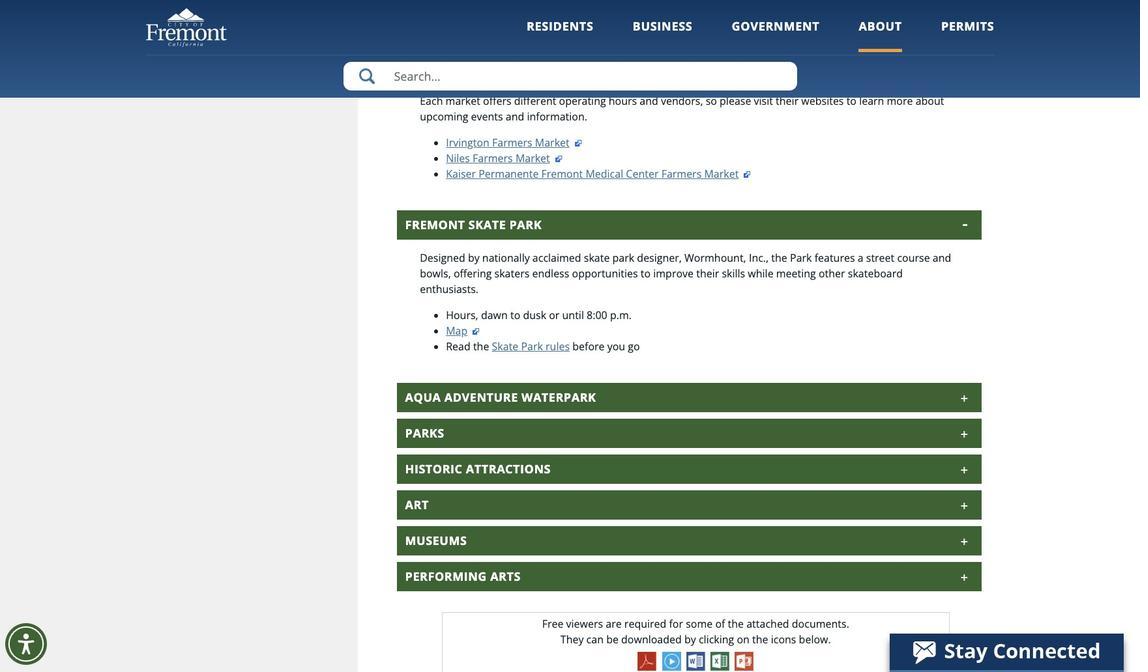 Task type: describe. For each thing, give the bounding box(es) containing it.
download powerpoint viewer image
[[735, 653, 754, 672]]

park
[[613, 251, 634, 266]]

get
[[468, 20, 483, 35]]

designed by nationally acclaimed skate park designer, wormhount, inc., the park features a street course and bowls, offering skaters endless opportunities to improve their skills while meeting other skateboard enthusiasts.
[[420, 251, 951, 297]]

each
[[420, 94, 443, 108]]

farmers up each
[[405, 60, 462, 76]]

about link
[[859, 18, 902, 52]]

bowls,
[[420, 267, 451, 281]]

of inside free viewers are required for some of the attached documents. they can be downloaded by clicking on the icons below.
[[715, 618, 725, 632]]

to inside the designed by nationally acclaimed skate park designer, wormhount, inc., the park features a street course and bowls, offering skaters endless opportunities to improve their skills while meeting other skateboard enthusiasts.
[[641, 267, 651, 281]]

kaiser permanente fremont medical center farmers market link
[[446, 167, 752, 181]]

by inside free viewers are required for some of the attached documents. they can be downloaded by clicking on the icons below.
[[684, 633, 696, 648]]

all
[[935, 0, 946, 3]]

wormhount,
[[685, 251, 746, 266]]

scenic
[[425, 0, 455, 3]]

each market offers different operating hours and vendors, so please visit their websites to learn more about upcoming events and information.
[[420, 94, 944, 124]]

historic
[[500, 0, 536, 3]]

niles farmers market link
[[446, 151, 563, 166]]

Search text field
[[343, 62, 797, 91]]

go
[[628, 340, 640, 354]]

residents
[[527, 18, 594, 34]]

arts
[[490, 569, 521, 585]]

skills
[[722, 267, 745, 281]]

too!
[[570, 20, 589, 35]]

and inside the designed by nationally acclaimed skate park designer, wormhount, inc., the park features a street course and bowls, offering skaters endless opportunities to improve their skills while meeting other skateboard enthusiasts.
[[933, 251, 951, 266]]

0 horizontal spatial fremont
[[405, 217, 465, 233]]

to inside hours, dawn to dusk or until 8:00 p.m. map read the skate park rules before you go
[[510, 309, 520, 323]]

viewers
[[566, 618, 603, 632]]

museums
[[405, 534, 467, 549]]

on
[[737, 633, 750, 648]]

and down "from"
[[397, 5, 416, 19]]

irvington
[[446, 136, 490, 150]]

before
[[573, 340, 605, 354]]

skate
[[584, 251, 610, 266]]

you
[[607, 340, 625, 354]]

fremont inside from scenic parks to historic landmarks, the city of fremont is home to a range of activities and attractions for all visitors and residents. take a look at some of our favorite places and activities our city has to offer to make memories, relax, soak in nature, and get a dose of culture too!
[[648, 0, 689, 3]]

and up the make
[[842, 0, 861, 3]]

the up on
[[728, 618, 744, 632]]

business link
[[633, 18, 693, 52]]

for inside free viewers are required for some of the attached documents. they can be downloaded by clicking on the icons below.
[[669, 618, 683, 632]]

of up has at the top right of page
[[785, 0, 795, 3]]

1 vertical spatial activities
[[695, 5, 737, 19]]

permits
[[941, 18, 994, 34]]

attractions
[[466, 462, 551, 477]]

dawn
[[481, 309, 508, 323]]

kaiser
[[446, 167, 476, 181]]

while
[[748, 267, 774, 281]]

to right has at the top right of page
[[800, 5, 810, 19]]

features
[[815, 251, 855, 266]]

niles
[[446, 151, 470, 166]]

some inside free viewers are required for some of the attached documents. they can be downloaded by clicking on the icons below.
[[686, 618, 713, 632]]

to right home
[[733, 0, 743, 3]]

tab list containing farmers markets
[[397, 54, 981, 592]]

map link
[[446, 324, 481, 339]]

soak
[[965, 5, 987, 19]]

of down at
[[521, 20, 530, 35]]

make
[[851, 5, 878, 19]]

websites
[[801, 94, 844, 108]]

1 vertical spatial market
[[516, 151, 550, 166]]

documents.
[[792, 618, 849, 632]]

they
[[561, 633, 584, 648]]

park inside the designed by nationally acclaimed skate park designer, wormhount, inc., the park features a street course and bowls, offering skaters endless opportunities to improve their skills while meeting other skateboard enthusiasts.
[[790, 251, 812, 266]]

0 horizontal spatial city
[[614, 0, 632, 3]]

aqua
[[405, 390, 441, 406]]

learn
[[859, 94, 884, 108]]

2 our from the left
[[740, 5, 757, 19]]

parks
[[458, 0, 485, 3]]

offering
[[454, 267, 492, 281]]

a inside the designed by nationally acclaimed skate park designer, wormhount, inc., the park features a street course and bowls, offering skaters endless opportunities to improve their skills while meeting other skateboard enthusiasts.
[[858, 251, 864, 266]]

can
[[586, 633, 604, 648]]

permanente
[[479, 167, 539, 181]]

different
[[514, 94, 556, 108]]

waterpark
[[522, 390, 596, 406]]

parks
[[405, 426, 444, 442]]

the right on
[[752, 633, 768, 648]]

are
[[606, 618, 622, 632]]

attractions
[[864, 0, 916, 3]]

art
[[405, 498, 429, 513]]

skate inside hours, dawn to dusk or until 8:00 p.m. map read the skate park rules before you go
[[492, 340, 518, 354]]

until
[[562, 309, 584, 323]]

hours, dawn to dusk or until 8:00 p.m. map read the skate park rules before you go
[[446, 309, 640, 354]]

look
[[503, 5, 524, 19]]

course
[[897, 251, 930, 266]]

upcoming
[[420, 110, 468, 124]]

and down offers
[[506, 110, 524, 124]]

hours
[[609, 94, 637, 108]]

memories,
[[881, 5, 933, 19]]

attached
[[747, 618, 789, 632]]

range
[[754, 0, 782, 3]]

0 vertical spatial activities
[[797, 0, 840, 3]]

below.
[[799, 633, 831, 648]]

street
[[866, 251, 895, 266]]

information.
[[527, 110, 587, 124]]

their inside each market offers different operating hours and vendors, so please visit their websites to learn more about upcoming events and information.
[[776, 94, 799, 108]]

8:00
[[587, 309, 607, 323]]

clicking
[[699, 633, 734, 648]]

visit
[[754, 94, 773, 108]]

historic attractions
[[405, 462, 551, 477]]

fremont skate park
[[405, 217, 542, 233]]

relax,
[[936, 5, 962, 19]]

permits link
[[941, 18, 994, 52]]

offer
[[813, 5, 836, 19]]

a left the look
[[494, 5, 500, 19]]



Task type: locate. For each thing, give the bounding box(es) containing it.
fremont
[[648, 0, 689, 3], [541, 167, 583, 181], [405, 217, 465, 233]]

opportunities
[[572, 267, 638, 281]]

their down wormhount,
[[696, 267, 719, 281]]

0 vertical spatial skate
[[469, 217, 506, 233]]

2 vertical spatial market
[[704, 167, 739, 181]]

2 horizontal spatial fremont
[[648, 0, 689, 3]]

download word viewer image
[[686, 653, 705, 672]]

for inside from scenic parks to historic landmarks, the city of fremont is home to a range of activities and attractions for all visitors and residents. take a look at some of our favorite places and activities our city has to offer to make memories, relax, soak in nature, and get a dose of culture too!
[[919, 0, 933, 3]]

free viewers are required for some of the attached documents. they can be downloaded by clicking on the icons below.
[[542, 618, 849, 648]]

1 vertical spatial city
[[759, 5, 777, 19]]

residents link
[[527, 18, 594, 52]]

by inside the designed by nationally acclaimed skate park designer, wormhount, inc., the park features a street course and bowls, offering skaters endless opportunities to improve their skills while meeting other skateboard enthusiasts.
[[468, 251, 480, 266]]

visitors
[[949, 0, 984, 3]]

home
[[702, 0, 730, 3]]

0 horizontal spatial for
[[669, 618, 683, 632]]

activities
[[797, 0, 840, 3], [695, 5, 737, 19]]

government link
[[732, 18, 820, 52]]

or
[[549, 309, 560, 323]]

0 vertical spatial by
[[468, 251, 480, 266]]

dusk
[[523, 309, 546, 323]]

some up culture
[[538, 5, 565, 19]]

to
[[487, 0, 497, 3], [733, 0, 743, 3], [800, 5, 810, 19], [839, 5, 849, 19], [847, 94, 857, 108], [641, 267, 651, 281], [510, 309, 520, 323]]

to left learn
[[847, 94, 857, 108]]

events
[[471, 110, 503, 124]]

for up downloaded on the right
[[669, 618, 683, 632]]

city up favorite at the right
[[614, 0, 632, 3]]

skaters
[[495, 267, 530, 281]]

1 horizontal spatial by
[[684, 633, 696, 648]]

0 horizontal spatial some
[[538, 5, 565, 19]]

endless
[[532, 267, 569, 281]]

the up favorite at the right
[[596, 0, 612, 3]]

designer,
[[637, 251, 682, 266]]

required
[[624, 618, 666, 632]]

their inside the designed by nationally acclaimed skate park designer, wormhount, inc., the park features a street course and bowls, offering skaters endless opportunities to improve their skills while meeting other skateboard enthusiasts.
[[696, 267, 719, 281]]

performing arts
[[405, 569, 521, 585]]

a left range
[[746, 0, 752, 3]]

adventure
[[444, 390, 518, 406]]

acclaimed
[[533, 251, 581, 266]]

0 horizontal spatial their
[[696, 267, 719, 281]]

landmarks,
[[539, 0, 593, 3]]

a left street
[[858, 251, 864, 266]]

1 vertical spatial skate
[[492, 340, 518, 354]]

1 vertical spatial by
[[684, 633, 696, 648]]

the inside from scenic parks to historic landmarks, the city of fremont is home to a range of activities and attractions for all visitors and residents. take a look at some of our favorite places and activities our city has to offer to make memories, relax, soak in nature, and get a dose of culture too!
[[596, 0, 612, 3]]

farmers markets
[[405, 60, 522, 76]]

park
[[509, 217, 542, 233], [790, 251, 812, 266], [521, 340, 543, 354]]

improve
[[653, 267, 694, 281]]

and right hours
[[640, 94, 658, 108]]

activities down home
[[695, 5, 737, 19]]

operating
[[559, 94, 606, 108]]

a
[[746, 0, 752, 3], [494, 5, 500, 19], [486, 20, 492, 35], [858, 251, 864, 266]]

0 vertical spatial for
[[919, 0, 933, 3]]

1 horizontal spatial for
[[919, 0, 933, 3]]

by up offering at the left of the page
[[468, 251, 480, 266]]

park left rules
[[521, 340, 543, 354]]

2 vertical spatial park
[[521, 340, 543, 354]]

some up clicking
[[686, 618, 713, 632]]

aqua adventure waterpark
[[405, 390, 596, 406]]

fremont left medical
[[541, 167, 583, 181]]

of down landmarks, at the top of the page
[[568, 5, 578, 19]]

2 vertical spatial fremont
[[405, 217, 465, 233]]

fremont inside irvington farmers market niles farmers market kaiser permanente fremont medical center farmers market
[[541, 167, 583, 181]]

0 vertical spatial city
[[614, 0, 632, 3]]

park up nationally
[[509, 217, 542, 233]]

some inside from scenic parks to historic landmarks, the city of fremont is home to a range of activities and attractions for all visitors and residents. take a look at some of our favorite places and activities our city has to offer to make memories, relax, soak in nature, and get a dose of culture too!
[[538, 5, 565, 19]]

offers
[[483, 94, 512, 108]]

residents.
[[418, 5, 466, 19]]

1 our from the left
[[580, 5, 597, 19]]

0 vertical spatial market
[[535, 136, 570, 150]]

1 vertical spatial fremont
[[541, 167, 583, 181]]

to right the offer
[[839, 5, 849, 19]]

other
[[819, 267, 845, 281]]

nationally
[[482, 251, 530, 266]]

downloaded
[[621, 633, 682, 648]]

skate up nationally
[[469, 217, 506, 233]]

a right get
[[486, 20, 492, 35]]

park inside hours, dawn to dusk or until 8:00 p.m. map read the skate park rules before you go
[[521, 340, 543, 354]]

skate
[[469, 217, 506, 233], [492, 340, 518, 354]]

markets
[[465, 60, 522, 76]]

farmers up permanente
[[473, 151, 513, 166]]

farmers right center
[[661, 167, 702, 181]]

designed
[[420, 251, 465, 266]]

our
[[580, 5, 597, 19], [740, 5, 757, 19]]

the inside hours, dawn to dusk or until 8:00 p.m. map read the skate park rules before you go
[[473, 340, 489, 354]]

the
[[596, 0, 612, 3], [771, 251, 787, 266], [473, 340, 489, 354], [728, 618, 744, 632], [752, 633, 768, 648]]

nature,
[[409, 20, 444, 35]]

take
[[469, 5, 492, 19]]

tab list
[[397, 54, 981, 592]]

of
[[635, 0, 645, 3], [785, 0, 795, 3], [568, 5, 578, 19], [521, 20, 530, 35], [715, 618, 725, 632]]

stay connected image
[[890, 634, 1123, 671]]

1 horizontal spatial our
[[740, 5, 757, 19]]

0 vertical spatial park
[[509, 217, 542, 233]]

0 horizontal spatial our
[[580, 5, 597, 19]]

1 vertical spatial park
[[790, 251, 812, 266]]

city down range
[[759, 5, 777, 19]]

free
[[542, 618, 564, 632]]

irvington farmers market link
[[446, 136, 583, 150]]

medical
[[586, 167, 623, 181]]

to left dusk on the left top of the page
[[510, 309, 520, 323]]

download excel viewer image
[[711, 653, 729, 672]]

farmers up 'niles farmers market' link
[[492, 136, 532, 150]]

and right "course"
[[933, 251, 951, 266]]

at
[[526, 5, 536, 19]]

1 horizontal spatial activities
[[797, 0, 840, 3]]

hours,
[[446, 309, 478, 323]]

our up too!
[[580, 5, 597, 19]]

to up take
[[487, 0, 497, 3]]

for
[[919, 0, 933, 3], [669, 618, 683, 632]]

fremont up "designed"
[[405, 217, 465, 233]]

the right inc.,
[[771, 251, 787, 266]]

center
[[626, 167, 659, 181]]

places
[[640, 5, 671, 19]]

enthusiasts.
[[420, 283, 479, 297]]

historic
[[405, 462, 463, 477]]

1 vertical spatial some
[[686, 618, 713, 632]]

please
[[720, 94, 751, 108]]

1 vertical spatial their
[[696, 267, 719, 281]]

more
[[887, 94, 913, 108]]

about
[[859, 18, 902, 34]]

the right read
[[473, 340, 489, 354]]

our down range
[[740, 5, 757, 19]]

inc.,
[[749, 251, 769, 266]]

0 vertical spatial their
[[776, 94, 799, 108]]

activities up the offer
[[797, 0, 840, 3]]

market
[[535, 136, 570, 150], [516, 151, 550, 166], [704, 167, 739, 181]]

of up places
[[635, 0, 645, 3]]

dose
[[494, 20, 518, 35]]

0 vertical spatial fremont
[[648, 0, 689, 3]]

for left all
[[919, 0, 933, 3]]

1 horizontal spatial city
[[759, 5, 777, 19]]

and
[[842, 0, 861, 3], [397, 5, 416, 19], [673, 5, 692, 19], [447, 20, 465, 35], [640, 94, 658, 108], [506, 110, 524, 124], [933, 251, 951, 266]]

favorite
[[600, 5, 637, 19]]

p.m.
[[610, 309, 632, 323]]

rules
[[546, 340, 570, 354]]

0 horizontal spatial by
[[468, 251, 480, 266]]

0 horizontal spatial activities
[[695, 5, 737, 19]]

has
[[780, 5, 797, 19]]

1 horizontal spatial their
[[776, 94, 799, 108]]

fremont up places
[[648, 0, 689, 3]]

download acrobat reader image
[[638, 653, 657, 672]]

skate down 'dawn' on the top of the page
[[492, 340, 518, 354]]

culture
[[533, 20, 567, 35]]

and left get
[[447, 20, 465, 35]]

download windows media player image
[[662, 653, 681, 672]]

their right visit
[[776, 94, 799, 108]]

business
[[633, 18, 693, 34]]

and down is
[[673, 5, 692, 19]]

to down designer,
[[641, 267, 651, 281]]

1 vertical spatial for
[[669, 618, 683, 632]]

by up download word viewer "image"
[[684, 633, 696, 648]]

in
[[397, 20, 406, 35]]

skateboard
[[848, 267, 903, 281]]

from scenic parks to historic landmarks, the city of fremont is home to a range of activities and attractions for all visitors and residents. take a look at some of our favorite places and activities our city has to offer to make memories, relax, soak in nature, and get a dose of culture too!
[[397, 0, 987, 35]]

park up meeting
[[790, 251, 812, 266]]

to inside each market offers different operating hours and vendors, so please visit their websites to learn more about upcoming events and information.
[[847, 94, 857, 108]]

1 horizontal spatial some
[[686, 618, 713, 632]]

read
[[446, 340, 471, 354]]

of up clicking
[[715, 618, 725, 632]]

1 horizontal spatial fremont
[[541, 167, 583, 181]]

the inside the designed by nationally acclaimed skate park designer, wormhount, inc., the park features a street course and bowls, offering skaters endless opportunities to improve their skills while meeting other skateboard enthusiasts.
[[771, 251, 787, 266]]

0 vertical spatial some
[[538, 5, 565, 19]]



Task type: vqa. For each thing, say whether or not it's contained in the screenshot.
2nd the » from left
no



